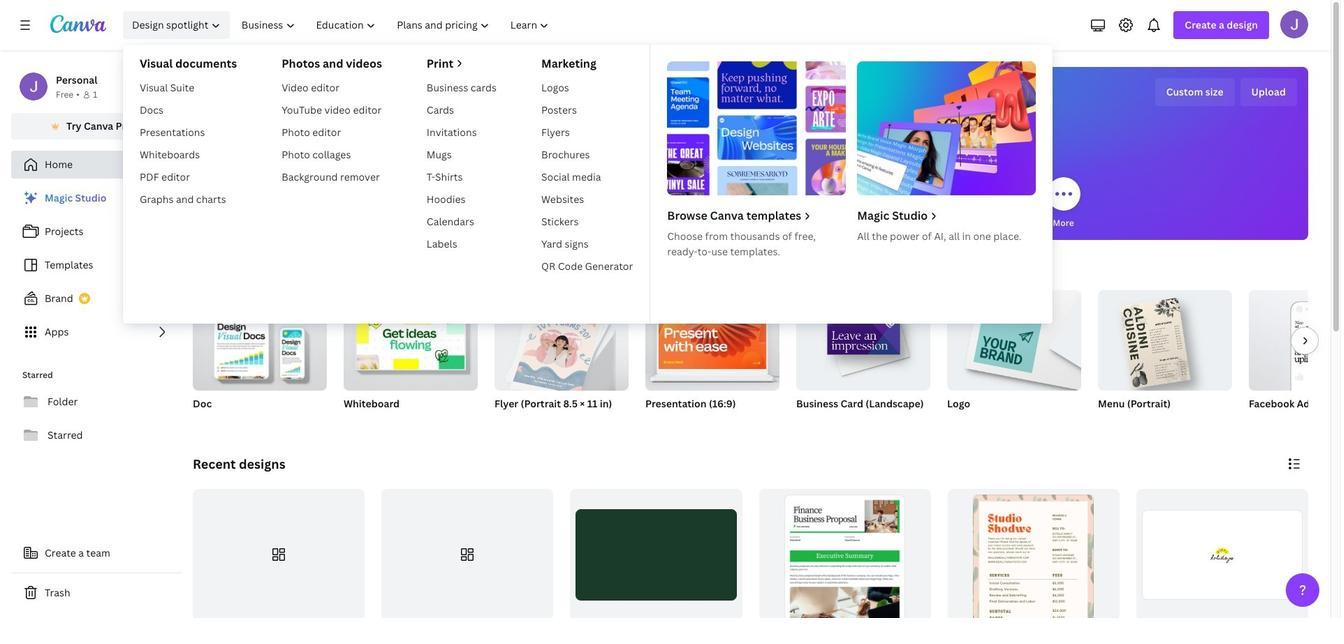 Task type: vqa. For each thing, say whether or not it's contained in the screenshot.
You can only share folders with teams you're part of or with people in your team.
no



Task type: locate. For each thing, give the bounding box(es) containing it.
jacob simon image
[[1280, 10, 1308, 38]]

group
[[193, 291, 327, 429], [193, 291, 327, 391], [344, 291, 478, 429], [344, 291, 478, 391], [495, 291, 629, 429], [495, 291, 629, 396], [645, 291, 780, 429], [645, 291, 780, 391], [796, 291, 930, 429], [796, 291, 930, 391], [947, 291, 1081, 429], [947, 291, 1081, 391], [1098, 291, 1232, 429], [1249, 291, 1341, 429], [193, 490, 365, 619], [381, 490, 553, 619], [570, 490, 742, 619], [759, 490, 931, 619]]

top level navigation element
[[120, 11, 1053, 324]]

None search field
[[541, 130, 960, 158]]

list
[[11, 184, 182, 346]]

menu
[[123, 45, 1053, 324]]



Task type: describe. For each thing, give the bounding box(es) containing it.
menu inside "top level navigation" element
[[123, 45, 1053, 324]]



